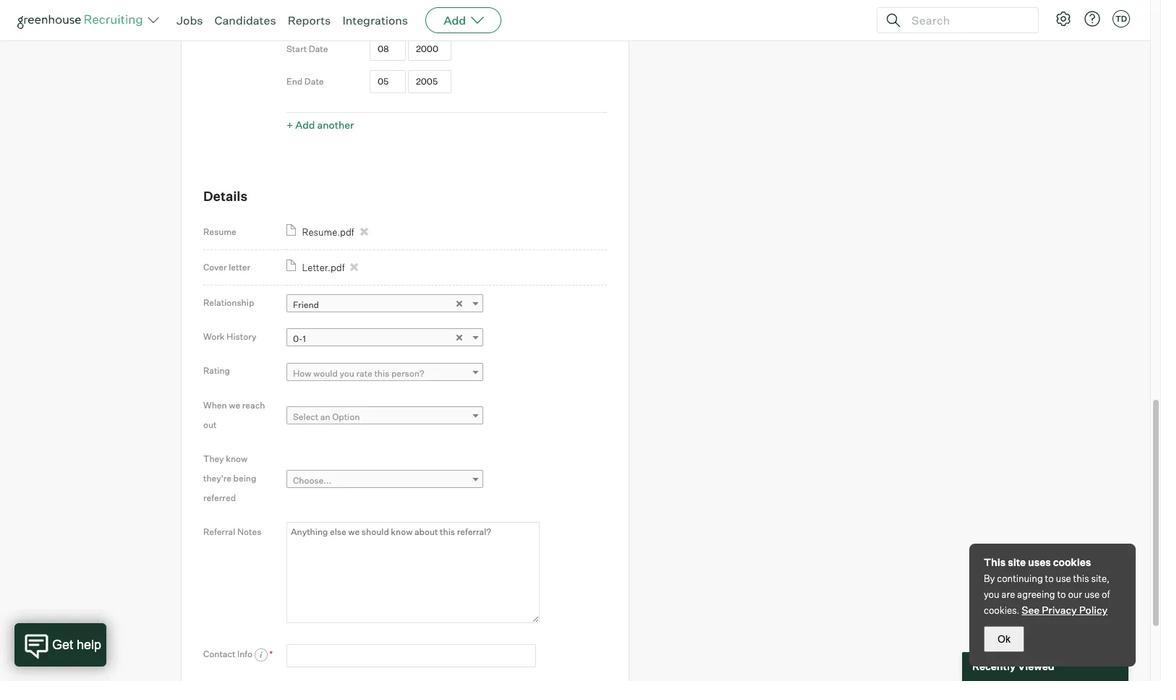Task type: describe. For each thing, give the bounding box(es) containing it.
friend
[[293, 300, 319, 311]]

cover letter
[[203, 262, 250, 273]]

add inside popup button
[[444, 13, 466, 27]]

how
[[293, 368, 311, 379]]

cookies.
[[984, 605, 1020, 616]]

ok
[[998, 634, 1011, 645]]

continuing
[[997, 573, 1043, 585]]

when
[[203, 400, 227, 411]]

see
[[1022, 604, 1040, 616]]

resume
[[203, 226, 236, 237]]

friend link
[[287, 295, 483, 316]]

being
[[233, 473, 256, 484]]

reports link
[[288, 13, 331, 27]]

contact
[[203, 649, 235, 660]]

td button
[[1113, 10, 1130, 27]]

resume.pdf
[[302, 226, 354, 238]]

end
[[287, 76, 303, 87]]

letter
[[229, 262, 250, 273]]

td
[[1116, 14, 1127, 24]]

this
[[984, 556, 1006, 569]]

1 vertical spatial to
[[1057, 589, 1066, 601]]

+ add another link
[[287, 119, 354, 131]]

contact info
[[203, 649, 254, 660]]

reach
[[242, 400, 265, 411]]

ok button
[[984, 627, 1024, 653]]

start date
[[287, 44, 328, 55]]

cookies
[[1053, 556, 1091, 569]]

they know they're being referred
[[203, 453, 256, 503]]

site
[[1008, 556, 1026, 569]]

referral notes
[[203, 527, 261, 537]]

0 vertical spatial you
[[340, 368, 354, 379]]

by continuing to use this site, you are agreeing to our use of cookies.
[[984, 573, 1110, 616]]

another
[[317, 119, 354, 131]]

candidates link
[[215, 13, 276, 27]]

0-1 link
[[287, 329, 483, 350]]

0 vertical spatial use
[[1056, 573, 1071, 585]]

greenhouse recruiting image
[[17, 12, 148, 29]]

how would you rate this person?
[[293, 368, 424, 379]]

education element
[[287, 0, 607, 136]]

when we reach out
[[203, 400, 265, 430]]

end date
[[287, 76, 324, 87]]

discipline
[[287, 11, 327, 22]]

how would you rate this person? link
[[287, 363, 483, 384]]

select
[[293, 412, 319, 423]]

viewed
[[1018, 661, 1055, 673]]

engineering
[[376, 12, 426, 23]]

history
[[227, 332, 256, 342]]

add button
[[426, 7, 502, 33]]

letter.pdf
[[302, 262, 345, 273]]

of
[[1102, 589, 1110, 601]]

start
[[287, 44, 307, 55]]

they're
[[203, 473, 232, 484]]

date for end date
[[304, 76, 324, 87]]

they
[[203, 453, 224, 464]]

out
[[203, 419, 217, 430]]



Task type: locate. For each thing, give the bounding box(es) containing it.
person?
[[391, 368, 424, 379]]

details
[[203, 188, 248, 204]]

use
[[1056, 573, 1071, 585], [1085, 589, 1100, 601]]

you inside by continuing to use this site, you are agreeing to our use of cookies.
[[984, 589, 1000, 601]]

choose... link
[[287, 470, 483, 491]]

know
[[226, 453, 248, 464]]

0 vertical spatial date
[[309, 44, 328, 55]]

info
[[237, 649, 253, 660]]

integrations link
[[342, 13, 408, 27]]

we
[[229, 400, 240, 411]]

relationship
[[203, 297, 254, 308]]

jobs
[[177, 13, 203, 27]]

this for rate
[[374, 368, 389, 379]]

to
[[1045, 573, 1054, 585], [1057, 589, 1066, 601]]

by
[[984, 573, 995, 585]]

you left the rate
[[340, 368, 354, 379]]

configure image
[[1055, 10, 1072, 27]]

use down cookies
[[1056, 573, 1071, 585]]

add inside education element
[[295, 119, 315, 131]]

see privacy policy link
[[1022, 604, 1108, 616]]

this site uses cookies
[[984, 556, 1091, 569]]

jobs link
[[177, 13, 203, 27]]

0-
[[293, 334, 303, 345]]

reports
[[288, 13, 331, 27]]

1 horizontal spatial add
[[444, 13, 466, 27]]

our
[[1068, 589, 1082, 601]]

notes
[[237, 527, 261, 537]]

choose...
[[293, 475, 332, 486]]

*
[[269, 649, 273, 660]]

work history
[[203, 332, 256, 342]]

an
[[320, 412, 330, 423]]

1 vertical spatial date
[[304, 76, 324, 87]]

you
[[340, 368, 354, 379], [984, 589, 1000, 601]]

this up our
[[1073, 573, 1089, 585]]

recently
[[972, 661, 1016, 673]]

0 vertical spatial this
[[374, 368, 389, 379]]

engineering link
[[370, 7, 567, 28]]

would
[[313, 368, 338, 379]]

privacy
[[1042, 604, 1077, 616]]

0 vertical spatial to
[[1045, 573, 1054, 585]]

candidates
[[215, 13, 276, 27]]

date right end
[[304, 76, 324, 87]]

this inside "how would you rate this person?" link
[[374, 368, 389, 379]]

select an option
[[293, 412, 360, 423]]

1 horizontal spatial this
[[1073, 573, 1089, 585]]

policy
[[1079, 604, 1108, 616]]

0 horizontal spatial you
[[340, 368, 354, 379]]

1 vertical spatial add
[[295, 119, 315, 131]]

YYYY text field
[[408, 37, 451, 61]]

date
[[309, 44, 328, 55], [304, 76, 324, 87]]

cover
[[203, 262, 227, 273]]

Search text field
[[908, 10, 1025, 31]]

1 vertical spatial this
[[1073, 573, 1089, 585]]

MM text field
[[370, 37, 406, 61]]

rating
[[203, 366, 230, 377]]

date for start date
[[309, 44, 328, 55]]

select an option link
[[287, 407, 483, 428]]

option
[[332, 412, 360, 423]]

add
[[444, 13, 466, 27], [295, 119, 315, 131]]

site,
[[1091, 573, 1110, 585]]

1 vertical spatial use
[[1085, 589, 1100, 601]]

recently viewed
[[972, 661, 1055, 673]]

use left of
[[1085, 589, 1100, 601]]

this for use
[[1073, 573, 1089, 585]]

1 horizontal spatial you
[[984, 589, 1000, 601]]

are
[[1002, 589, 1015, 601]]

td button
[[1110, 7, 1133, 30]]

YYYY text field
[[408, 70, 451, 93]]

1 vertical spatial you
[[984, 589, 1000, 601]]

date right start in the top left of the page
[[309, 44, 328, 55]]

to left our
[[1057, 589, 1066, 601]]

0-1
[[293, 334, 306, 345]]

add right +
[[295, 119, 315, 131]]

agreeing
[[1017, 589, 1055, 601]]

0 vertical spatial add
[[444, 13, 466, 27]]

+ add another
[[287, 119, 354, 131]]

Referral Notes text field
[[287, 522, 540, 623]]

0 horizontal spatial this
[[374, 368, 389, 379]]

to down uses
[[1045, 573, 1054, 585]]

referral
[[203, 527, 235, 537]]

1 horizontal spatial to
[[1057, 589, 1066, 601]]

work
[[203, 332, 225, 342]]

1 horizontal spatial use
[[1085, 589, 1100, 601]]

add up yyyy text box
[[444, 13, 466, 27]]

see privacy policy
[[1022, 604, 1108, 616]]

0 horizontal spatial use
[[1056, 573, 1071, 585]]

0 horizontal spatial to
[[1045, 573, 1054, 585]]

this
[[374, 368, 389, 379], [1073, 573, 1089, 585]]

uses
[[1028, 556, 1051, 569]]

0 horizontal spatial add
[[295, 119, 315, 131]]

this inside by continuing to use this site, you are agreeing to our use of cookies.
[[1073, 573, 1089, 585]]

None text field
[[287, 644, 536, 668]]

1
[[303, 334, 306, 345]]

MM text field
[[370, 70, 406, 93]]

referred
[[203, 493, 236, 503]]

integrations
[[342, 13, 408, 27]]

+
[[287, 119, 293, 131]]

you down by
[[984, 589, 1000, 601]]

this right the rate
[[374, 368, 389, 379]]

rate
[[356, 368, 372, 379]]



Task type: vqa. For each thing, say whether or not it's contained in the screenshot.
Personal
no



